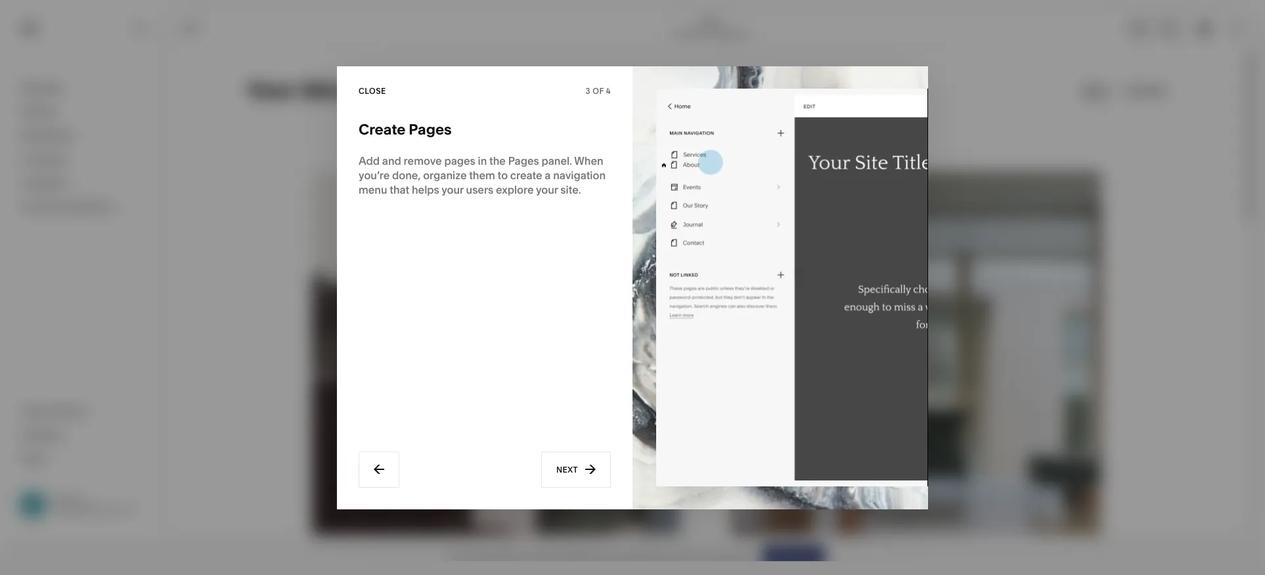 Task type: describe. For each thing, give the bounding box(es) containing it.
work
[[702, 18, 721, 28]]

close
[[359, 86, 386, 96]]

asset
[[22, 404, 50, 417]]

and
[[382, 154, 401, 167]]

days.
[[533, 551, 556, 563]]

navigation
[[553, 168, 606, 182]]

1 horizontal spatial in
[[512, 551, 520, 563]]

selling link
[[22, 104, 146, 120]]

1 horizontal spatial site.
[[735, 551, 752, 563]]

help link
[[22, 451, 45, 465]]

scheduling
[[56, 200, 112, 213]]

pages
[[444, 154, 475, 167]]

ends
[[488, 551, 510, 563]]

a
[[545, 168, 551, 182]]

·
[[708, 29, 710, 38]]

asset library
[[22, 404, 87, 417]]

1 horizontal spatial your
[[536, 183, 558, 196]]

panel.
[[542, 154, 572, 167]]

0 vertical spatial pages
[[409, 121, 452, 138]]

trial
[[470, 551, 486, 563]]

edit
[[183, 23, 201, 33]]

selling
[[22, 105, 56, 118]]

contacts
[[22, 152, 67, 166]]

acuity scheduling
[[22, 200, 112, 213]]

next
[[556, 465, 578, 475]]

done,
[[392, 168, 421, 182]]

that
[[390, 183, 409, 196]]

work portfolio · published
[[674, 18, 749, 38]]

published
[[711, 29, 749, 38]]

1 horizontal spatial of
[[703, 551, 712, 563]]

brad klo klobrad84@gmail.com
[[52, 494, 135, 515]]

marketing
[[22, 129, 73, 142]]

0 horizontal spatial your
[[442, 183, 464, 196]]

menu
[[359, 183, 387, 196]]

asset library link
[[22, 404, 146, 419]]

site. inside add and remove pages in the pages panel. when you're done, organize them to create a navigation menu that helps your users explore your site.
[[561, 183, 581, 196]]

your trial ends in 14 days. upgrade now to get the most out of your site.
[[448, 551, 752, 563]]

klobrad84@gmail.com
[[52, 505, 135, 515]]

get
[[630, 551, 644, 563]]

1 horizontal spatial the
[[646, 551, 660, 563]]

when
[[574, 154, 603, 167]]

add and remove pages in the pages panel. when you're done, organize them to create a navigation menu that helps your users explore your site.
[[359, 154, 606, 196]]

next button
[[541, 452, 611, 488]]

add
[[359, 154, 380, 167]]

remove
[[404, 154, 442, 167]]



Task type: locate. For each thing, give the bounding box(es) containing it.
1 vertical spatial site.
[[735, 551, 752, 563]]

portfolio
[[674, 29, 706, 38]]

create pages
[[359, 121, 452, 138]]

helps
[[412, 183, 439, 196]]

site.
[[561, 183, 581, 196], [735, 551, 752, 563]]

0 horizontal spatial pages
[[409, 121, 452, 138]]

the
[[489, 154, 506, 167], [646, 551, 660, 563]]

settings link
[[22, 427, 146, 443]]

pages up create
[[508, 154, 539, 167]]

1 horizontal spatial to
[[619, 551, 628, 563]]

0 vertical spatial in
[[478, 154, 487, 167]]

klo
[[72, 494, 84, 504]]

in
[[478, 154, 487, 167], [512, 551, 520, 563]]

analytics
[[22, 176, 68, 189]]

to left get
[[619, 551, 628, 563]]

site. down navigation at left
[[561, 183, 581, 196]]

the right get
[[646, 551, 660, 563]]

to up 'explore'
[[498, 168, 508, 182]]

website link
[[22, 81, 146, 97]]

0 horizontal spatial the
[[489, 154, 506, 167]]

you're
[[359, 168, 390, 182]]

to inside add and remove pages in the pages panel. when you're done, organize them to create a navigation menu that helps your users explore your site.
[[498, 168, 508, 182]]

1 vertical spatial the
[[646, 551, 660, 563]]

your down organize
[[442, 183, 464, 196]]

to
[[498, 168, 508, 182], [619, 551, 628, 563]]

them
[[469, 168, 495, 182]]

help
[[22, 452, 45, 465]]

0 vertical spatial of
[[593, 86, 604, 96]]

edit button
[[174, 16, 210, 41]]

of
[[593, 86, 604, 96], [703, 551, 712, 563]]

0 horizontal spatial in
[[478, 154, 487, 167]]

0 vertical spatial to
[[498, 168, 508, 182]]

create
[[510, 168, 542, 182]]

4
[[606, 86, 611, 96]]

out
[[687, 551, 701, 563]]

pages
[[409, 121, 452, 138], [508, 154, 539, 167]]

1 vertical spatial in
[[512, 551, 520, 563]]

0 horizontal spatial to
[[498, 168, 508, 182]]

contacts link
[[22, 152, 146, 168]]

3 of 4
[[586, 86, 611, 96]]

create
[[359, 121, 406, 138]]

1 vertical spatial pages
[[508, 154, 539, 167]]

the inside add and remove pages in the pages panel. when you're done, organize them to create a navigation menu that helps your users explore your site.
[[489, 154, 506, 167]]

in inside add and remove pages in the pages panel. when you're done, organize them to create a navigation menu that helps your users explore your site.
[[478, 154, 487, 167]]

of right the out
[[703, 551, 712, 563]]

acuity
[[22, 200, 53, 213]]

organize
[[423, 168, 467, 182]]

settings
[[22, 428, 63, 441]]

pages up remove
[[409, 121, 452, 138]]

site. right the out
[[735, 551, 752, 563]]

tab list
[[1124, 18, 1184, 39]]

most
[[663, 551, 684, 563]]

0 vertical spatial site.
[[561, 183, 581, 196]]

1 horizontal spatial pages
[[508, 154, 539, 167]]

animation showing an example of adding and organizing pages to a squarespace site using the pages panel. image
[[656, 89, 928, 487]]

users
[[466, 183, 493, 196]]

your down "a"
[[536, 183, 558, 196]]

now
[[598, 551, 617, 563]]

in up 'them' on the top left of the page
[[478, 154, 487, 167]]

library
[[53, 404, 87, 417]]

explore
[[496, 183, 534, 196]]

the up 'them' on the top left of the page
[[489, 154, 506, 167]]

0 vertical spatial the
[[489, 154, 506, 167]]

analytics link
[[22, 175, 146, 191]]

of left 4
[[593, 86, 604, 96]]

3
[[586, 86, 591, 96]]

2 horizontal spatial your
[[714, 551, 733, 563]]

marketing link
[[22, 128, 146, 144]]

pages inside add and remove pages in the pages panel. when you're done, organize them to create a navigation menu that helps your users explore your site.
[[508, 154, 539, 167]]

upgrade
[[558, 551, 596, 563]]

your right the out
[[714, 551, 733, 563]]

14
[[522, 551, 531, 563]]

brad
[[52, 494, 70, 504]]

in left 14
[[512, 551, 520, 563]]

acuity scheduling link
[[22, 199, 146, 215]]

your
[[448, 551, 468, 563]]

0 horizontal spatial site.
[[561, 183, 581, 196]]

your
[[442, 183, 464, 196], [536, 183, 558, 196], [714, 551, 733, 563]]

close button
[[359, 79, 386, 103]]

website
[[22, 81, 63, 95]]

0 horizontal spatial of
[[593, 86, 604, 96]]

1 vertical spatial of
[[703, 551, 712, 563]]

1 vertical spatial to
[[619, 551, 628, 563]]



Task type: vqa. For each thing, say whether or not it's contained in the screenshot.
PROMOTIONAL POP-UP CREATE A POP-UP THAT DISPLAYS WHEN A VISITOR OPENS YOUR WEBSITE. on the top of page
no



